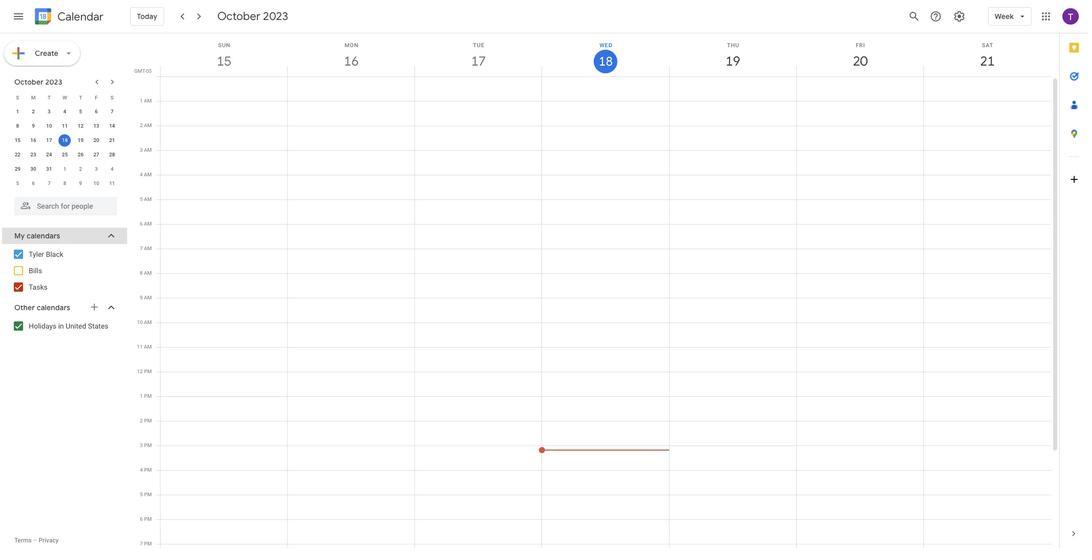 Task type: vqa. For each thing, say whether or not it's contained in the screenshot.


Task type: describe. For each thing, give the bounding box(es) containing it.
23 element
[[27, 149, 40, 161]]

thu 19
[[726, 42, 740, 70]]

16 inside row
[[30, 138, 36, 143]]

terms
[[14, 537, 32, 544]]

4 cell from the left
[[539, 76, 670, 549]]

november 1 element
[[59, 163, 71, 176]]

pm for 2 pm
[[144, 418, 152, 424]]

add other calendars image
[[89, 302, 100, 313]]

5 for 5 pm
[[140, 492, 143, 498]]

3 am
[[140, 147, 152, 153]]

w
[[63, 95, 67, 100]]

pm for 7 pm
[[144, 541, 152, 547]]

4 for 4 am
[[140, 172, 143, 178]]

calendars for my calendars
[[27, 231, 60, 241]]

holidays in united states
[[29, 322, 108, 330]]

0 horizontal spatial 9
[[32, 123, 35, 129]]

1 pm
[[140, 394, 152, 399]]

6 cell from the left
[[797, 76, 925, 549]]

17 column header
[[415, 33, 543, 76]]

privacy link
[[39, 537, 59, 544]]

am for 9 am
[[144, 295, 152, 301]]

november 8 element
[[59, 178, 71, 190]]

black
[[46, 250, 63, 259]]

pm for 3 pm
[[144, 443, 152, 449]]

27 element
[[90, 149, 103, 161]]

3 for november 3 element
[[95, 166, 98, 172]]

my calendars button
[[2, 228, 127, 244]]

17 link
[[467, 50, 491, 73]]

5 am
[[140, 197, 152, 202]]

am for 11 am
[[144, 344, 152, 350]]

today
[[137, 12, 157, 21]]

terms – privacy
[[14, 537, 59, 544]]

05
[[146, 68, 152, 74]]

2 t from the left
[[79, 95, 82, 100]]

october 2023 grid
[[10, 90, 120, 191]]

row containing s
[[10, 90, 120, 105]]

6 down f
[[95, 109, 98, 114]]

28
[[109, 152, 115, 158]]

november 10 element
[[90, 178, 103, 190]]

row containing 22
[[10, 148, 120, 162]]

gmt-
[[134, 68, 146, 74]]

calendar element
[[33, 6, 104, 29]]

10 element
[[43, 120, 55, 132]]

week button
[[989, 4, 1033, 29]]

6 am
[[140, 221, 152, 227]]

20 column header
[[797, 33, 925, 76]]

am for 6 am
[[144, 221, 152, 227]]

21 element
[[106, 134, 118, 147]]

8 for november 8 element
[[63, 181, 66, 186]]

wed 18
[[599, 42, 613, 70]]

11 for 11 am
[[137, 344, 143, 350]]

0 vertical spatial october
[[217, 9, 261, 24]]

15 column header
[[160, 33, 288, 76]]

am for 5 am
[[144, 197, 152, 202]]

am for 2 am
[[144, 123, 152, 128]]

tue
[[473, 42, 485, 49]]

4 pm
[[140, 468, 152, 473]]

my
[[14, 231, 25, 241]]

row containing 8
[[10, 119, 120, 133]]

22 element
[[11, 149, 24, 161]]

4 am
[[140, 172, 152, 178]]

23
[[30, 152, 36, 158]]

11 element
[[59, 120, 71, 132]]

8 for 8 am
[[140, 270, 143, 276]]

november 6 element
[[27, 178, 40, 190]]

12 pm
[[137, 369, 152, 375]]

6 for "november 6" element
[[32, 181, 35, 186]]

november 2 element
[[74, 163, 87, 176]]

15 element
[[11, 134, 24, 147]]

18 cell
[[57, 133, 73, 148]]

7 for 7 am
[[140, 246, 143, 251]]

am for 4 am
[[144, 172, 152, 178]]

19 link
[[722, 50, 745, 73]]

0 vertical spatial october 2023
[[217, 9, 288, 24]]

21 inside column header
[[980, 53, 995, 70]]

in
[[58, 322, 64, 330]]

13 element
[[90, 120, 103, 132]]

10 am
[[137, 320, 152, 325]]

3 for 3 am
[[140, 147, 143, 153]]

calendar heading
[[55, 9, 104, 24]]

1 vertical spatial 2023
[[45, 77, 62, 87]]

3 up "10" element
[[48, 109, 51, 114]]

sun
[[218, 42, 231, 49]]

15 link
[[212, 50, 236, 73]]

tyler
[[29, 250, 44, 259]]

tue 17
[[471, 42, 486, 70]]

other
[[14, 303, 35, 313]]

31 element
[[43, 163, 55, 176]]

november 7 element
[[43, 178, 55, 190]]

main drawer image
[[12, 10, 25, 23]]

fri 20
[[853, 42, 868, 70]]

0 vertical spatial 8
[[16, 123, 19, 129]]

6 for 6 pm
[[140, 517, 143, 522]]

sat 21
[[980, 42, 995, 70]]

12 for 12 pm
[[137, 369, 143, 375]]

6 for 6 am
[[140, 221, 143, 227]]

1 horizontal spatial 2023
[[263, 9, 288, 24]]

21 link
[[977, 50, 1000, 73]]

fri
[[856, 42, 866, 49]]

21 column header
[[924, 33, 1052, 76]]

sun 15
[[216, 42, 231, 70]]

19 inside column header
[[726, 53, 740, 70]]

bills
[[29, 267, 42, 275]]

november 5 element
[[11, 178, 24, 190]]

calendar
[[57, 9, 104, 24]]

18 inside cell
[[62, 138, 68, 143]]

am for 3 am
[[144, 147, 152, 153]]

1 am
[[140, 98, 152, 104]]

pm for 6 pm
[[144, 517, 152, 522]]

19 element
[[74, 134, 87, 147]]

1 cell from the left
[[161, 76, 288, 549]]

privacy
[[39, 537, 59, 544]]

2 pm
[[140, 418, 152, 424]]

5 cell from the left
[[670, 76, 797, 549]]

grid containing 15
[[131, 33, 1060, 549]]

2 for 2 am
[[140, 123, 143, 128]]

united
[[66, 322, 86, 330]]

mon 16
[[344, 42, 359, 70]]

24 element
[[43, 149, 55, 161]]

my calendars
[[14, 231, 60, 241]]

12 for 12
[[78, 123, 84, 129]]

pm for 1 pm
[[144, 394, 152, 399]]



Task type: locate. For each thing, give the bounding box(es) containing it.
0 horizontal spatial s
[[16, 95, 19, 100]]

3 down 2 am
[[140, 147, 143, 153]]

10 down november 3 element
[[93, 181, 99, 186]]

9 am
[[140, 295, 152, 301]]

create button
[[4, 41, 80, 66]]

november 3 element
[[90, 163, 103, 176]]

7 pm from the top
[[144, 517, 152, 522]]

9 up the 16 element
[[32, 123, 35, 129]]

1
[[140, 98, 143, 104], [16, 109, 19, 114], [63, 166, 66, 172], [140, 394, 143, 399]]

settings menu image
[[954, 10, 966, 23]]

grid
[[131, 33, 1060, 549]]

tab list
[[1061, 33, 1089, 520]]

today button
[[130, 4, 164, 29]]

am down 3 am
[[144, 172, 152, 178]]

18 inside wed 18
[[599, 53, 613, 70]]

19 down 12 element
[[78, 138, 84, 143]]

1 for 1 pm
[[140, 394, 143, 399]]

15 down the sun
[[216, 53, 231, 70]]

7
[[111, 109, 114, 114], [48, 181, 51, 186], [140, 246, 143, 251], [140, 541, 143, 547]]

11 inside 11 element
[[62, 123, 68, 129]]

1 for november 1 element
[[63, 166, 66, 172]]

6 pm
[[140, 517, 152, 522]]

november 9 element
[[74, 178, 87, 190]]

11 for november 11 element
[[109, 181, 115, 186]]

2 horizontal spatial 10
[[137, 320, 143, 325]]

0 vertical spatial 21
[[980, 53, 995, 70]]

4
[[63, 109, 66, 114], [111, 166, 114, 172], [140, 172, 143, 178], [140, 468, 143, 473]]

0 vertical spatial 17
[[471, 53, 486, 70]]

9 inside grid
[[140, 295, 143, 301]]

2 horizontal spatial 9
[[140, 295, 143, 301]]

27
[[93, 152, 99, 158]]

5 for november 5 element
[[16, 181, 19, 186]]

3 for 3 pm
[[140, 443, 143, 449]]

calendars for other calendars
[[37, 303, 70, 313]]

0 horizontal spatial 15
[[15, 138, 21, 143]]

7 inside november 7 "element"
[[48, 181, 51, 186]]

3
[[48, 109, 51, 114], [140, 147, 143, 153], [95, 166, 98, 172], [140, 443, 143, 449]]

october
[[217, 9, 261, 24], [14, 77, 44, 87]]

8 pm from the top
[[144, 541, 152, 547]]

november 11 element
[[106, 178, 118, 190]]

0 vertical spatial 16
[[344, 53, 358, 70]]

0 vertical spatial 15
[[216, 53, 231, 70]]

thu
[[728, 42, 740, 49]]

4 for 4 pm
[[140, 468, 143, 473]]

5 for 5 am
[[140, 197, 143, 202]]

states
[[88, 322, 108, 330]]

11 down november 4 element
[[109, 181, 115, 186]]

0 vertical spatial 12
[[78, 123, 84, 129]]

1 horizontal spatial 21
[[980, 53, 995, 70]]

7 for 7 pm
[[140, 541, 143, 547]]

16 inside mon 16
[[344, 53, 358, 70]]

15 inside row
[[15, 138, 21, 143]]

2 cell from the left
[[288, 76, 415, 549]]

1 horizontal spatial 11
[[109, 181, 115, 186]]

13
[[93, 123, 99, 129]]

6 down the 30 element
[[32, 181, 35, 186]]

2 down 26 element
[[79, 166, 82, 172]]

10 am from the top
[[144, 320, 152, 325]]

am down the 1 am
[[144, 123, 152, 128]]

1 vertical spatial 17
[[46, 138, 52, 143]]

8 am
[[140, 270, 152, 276]]

12
[[78, 123, 84, 129], [137, 369, 143, 375]]

31
[[46, 166, 52, 172]]

1 vertical spatial october 2023
[[14, 77, 62, 87]]

25 element
[[59, 149, 71, 161]]

m
[[31, 95, 36, 100]]

0 vertical spatial calendars
[[27, 231, 60, 241]]

pm up 1 pm
[[144, 369, 152, 375]]

my calendars list
[[2, 246, 127, 296]]

8 am from the top
[[144, 270, 152, 276]]

2
[[32, 109, 35, 114], [140, 123, 143, 128], [79, 166, 82, 172], [140, 418, 143, 424]]

2 s from the left
[[111, 95, 114, 100]]

9 up 10 am
[[140, 295, 143, 301]]

f
[[95, 95, 98, 100]]

s right f
[[111, 95, 114, 100]]

9 for 9 am
[[140, 295, 143, 301]]

12 element
[[74, 120, 87, 132]]

am up 2 am
[[144, 98, 152, 104]]

–
[[33, 537, 37, 544]]

20 link
[[849, 50, 873, 73]]

t left f
[[79, 95, 82, 100]]

4 for november 4 element
[[111, 166, 114, 172]]

19 down thu
[[726, 53, 740, 70]]

am for 1 am
[[144, 98, 152, 104]]

1 horizontal spatial 17
[[471, 53, 486, 70]]

18 column header
[[542, 33, 670, 76]]

november 4 element
[[106, 163, 118, 176]]

19 inside row
[[78, 138, 84, 143]]

1 horizontal spatial 16
[[344, 53, 358, 70]]

row group
[[10, 105, 120, 191]]

1 vertical spatial 9
[[79, 181, 82, 186]]

25
[[62, 152, 68, 158]]

2 vertical spatial 8
[[140, 270, 143, 276]]

21
[[980, 53, 995, 70], [109, 138, 115, 143]]

3 down the 27 element at the left top of the page
[[95, 166, 98, 172]]

1 am from the top
[[144, 98, 152, 104]]

1 vertical spatial 8
[[63, 181, 66, 186]]

21 down the sat
[[980, 53, 995, 70]]

row
[[156, 76, 1052, 549], [10, 90, 120, 105], [10, 105, 120, 119], [10, 119, 120, 133], [10, 133, 120, 148], [10, 148, 120, 162], [10, 162, 120, 177], [10, 177, 120, 191]]

11 am from the top
[[144, 344, 152, 350]]

2023
[[263, 9, 288, 24], [45, 77, 62, 87]]

28 element
[[106, 149, 118, 161]]

am down 9 am
[[144, 320, 152, 325]]

5 pm
[[140, 492, 152, 498]]

16 up the 23
[[30, 138, 36, 143]]

cell
[[161, 76, 288, 549], [288, 76, 415, 549], [415, 76, 543, 549], [539, 76, 670, 549], [670, 76, 797, 549], [797, 76, 925, 549], [925, 76, 1052, 549]]

19
[[726, 53, 740, 70], [78, 138, 84, 143]]

4 down w
[[63, 109, 66, 114]]

9
[[32, 123, 35, 129], [79, 181, 82, 186], [140, 295, 143, 301]]

7 am from the top
[[144, 246, 152, 251]]

7 am
[[140, 246, 152, 251]]

2 vertical spatial 9
[[140, 295, 143, 301]]

2 vertical spatial 10
[[137, 320, 143, 325]]

12 down the 11 am
[[137, 369, 143, 375]]

1 vertical spatial 19
[[78, 138, 84, 143]]

10 for november 10 element at left
[[93, 181, 99, 186]]

0 vertical spatial 10
[[46, 123, 52, 129]]

1 up 2 am
[[140, 98, 143, 104]]

6 up 7 pm
[[140, 517, 143, 522]]

calendars up tyler black
[[27, 231, 60, 241]]

pm for 5 pm
[[144, 492, 152, 498]]

17
[[471, 53, 486, 70], [46, 138, 52, 143]]

calendars up in
[[37, 303, 70, 313]]

20 inside 20 element
[[93, 138, 99, 143]]

mon
[[345, 42, 359, 49]]

2 vertical spatial 11
[[137, 344, 143, 350]]

2 am from the top
[[144, 123, 152, 128]]

row containing 29
[[10, 162, 120, 177]]

12 inside grid
[[137, 369, 143, 375]]

18 link
[[595, 50, 618, 73]]

5 pm from the top
[[144, 468, 152, 473]]

t left w
[[48, 95, 51, 100]]

row containing 1
[[10, 105, 120, 119]]

0 horizontal spatial october 2023
[[14, 77, 62, 87]]

15 inside column header
[[216, 53, 231, 70]]

17 down "10" element
[[46, 138, 52, 143]]

4 down the 28 'element' on the left of the page
[[111, 166, 114, 172]]

21 inside row
[[109, 138, 115, 143]]

2 horizontal spatial 11
[[137, 344, 143, 350]]

0 vertical spatial 9
[[32, 123, 35, 129]]

11 up 18, today element
[[62, 123, 68, 129]]

october up m
[[14, 77, 44, 87]]

4 up the 5 pm
[[140, 468, 143, 473]]

5 am from the top
[[144, 197, 152, 202]]

17 inside row
[[46, 138, 52, 143]]

pm for 4 pm
[[144, 468, 152, 473]]

pm up 6 pm
[[144, 492, 152, 498]]

1 horizontal spatial s
[[111, 95, 114, 100]]

1 horizontal spatial 15
[[216, 53, 231, 70]]

1 horizontal spatial 12
[[137, 369, 143, 375]]

29 element
[[11, 163, 24, 176]]

12 inside row
[[78, 123, 84, 129]]

0 horizontal spatial 21
[[109, 138, 115, 143]]

0 vertical spatial 11
[[62, 123, 68, 129]]

18, today element
[[59, 134, 71, 147]]

am for 7 am
[[144, 246, 152, 251]]

week
[[996, 12, 1015, 21]]

1 vertical spatial 20
[[93, 138, 99, 143]]

22
[[15, 152, 21, 158]]

18
[[599, 53, 613, 70], [62, 138, 68, 143]]

am up 8 am
[[144, 246, 152, 251]]

17 element
[[43, 134, 55, 147]]

16
[[344, 53, 358, 70], [30, 138, 36, 143]]

3 am from the top
[[144, 147, 152, 153]]

1 horizontal spatial 9
[[79, 181, 82, 186]]

other calendars
[[14, 303, 70, 313]]

20 down 13 element
[[93, 138, 99, 143]]

11 for 11 element
[[62, 123, 68, 129]]

2 for 2 pm
[[140, 418, 143, 424]]

0 horizontal spatial 11
[[62, 123, 68, 129]]

0 horizontal spatial 2023
[[45, 77, 62, 87]]

1 horizontal spatial 20
[[853, 53, 868, 70]]

9 for the november 9 element
[[79, 181, 82, 186]]

0 horizontal spatial 20
[[93, 138, 99, 143]]

6 am from the top
[[144, 221, 152, 227]]

7 up 8 am
[[140, 246, 143, 251]]

1 down 12 pm
[[140, 394, 143, 399]]

15
[[216, 53, 231, 70], [15, 138, 21, 143]]

t
[[48, 95, 51, 100], [79, 95, 82, 100]]

26
[[78, 152, 84, 158]]

24
[[46, 152, 52, 158]]

8 inside grid
[[140, 270, 143, 276]]

holidays
[[29, 322, 56, 330]]

4 pm from the top
[[144, 443, 152, 449]]

1 for 1 am
[[140, 98, 143, 104]]

8 down 7 am
[[140, 270, 143, 276]]

1 horizontal spatial 19
[[726, 53, 740, 70]]

2 pm from the top
[[144, 394, 152, 399]]

6 up 7 am
[[140, 221, 143, 227]]

0 horizontal spatial october
[[14, 77, 44, 87]]

am for 10 am
[[144, 320, 152, 325]]

0 horizontal spatial 19
[[78, 138, 84, 143]]

12 up 19 element
[[78, 123, 84, 129]]

1 vertical spatial 12
[[137, 369, 143, 375]]

18 down wed
[[599, 53, 613, 70]]

0 horizontal spatial 10
[[46, 123, 52, 129]]

october up the sun
[[217, 9, 261, 24]]

other calendars button
[[2, 300, 127, 316]]

18 down 11 element
[[62, 138, 68, 143]]

1 s from the left
[[16, 95, 19, 100]]

11 am
[[137, 344, 152, 350]]

0 vertical spatial 2023
[[263, 9, 288, 24]]

5 down 4 am
[[140, 197, 143, 202]]

3 pm from the top
[[144, 418, 152, 424]]

sat
[[983, 42, 994, 49]]

0 vertical spatial 20
[[853, 53, 868, 70]]

3 pm
[[140, 443, 152, 449]]

1 vertical spatial calendars
[[37, 303, 70, 313]]

26 element
[[74, 149, 87, 161]]

row containing 5
[[10, 177, 120, 191]]

pm up 4 pm
[[144, 443, 152, 449]]

1 down "25" element
[[63, 166, 66, 172]]

tasks
[[29, 283, 48, 291]]

8 up 15 element
[[16, 123, 19, 129]]

21 down 14 element
[[109, 138, 115, 143]]

11 inside grid
[[137, 344, 143, 350]]

pm up '2 pm'
[[144, 394, 152, 399]]

1 horizontal spatial t
[[79, 95, 82, 100]]

6 pm from the top
[[144, 492, 152, 498]]

2 for november 2 element
[[79, 166, 82, 172]]

terms link
[[14, 537, 32, 544]]

0 horizontal spatial 12
[[78, 123, 84, 129]]

2 am
[[140, 123, 152, 128]]

7 down the 31 element
[[48, 181, 51, 186]]

row group containing 1
[[10, 105, 120, 191]]

30
[[30, 166, 36, 172]]

0 vertical spatial 18
[[599, 53, 613, 70]]

10 up '17' element
[[46, 123, 52, 129]]

8 down november 1 element
[[63, 181, 66, 186]]

7 up 14
[[111, 109, 114, 114]]

2 up 3 am
[[140, 123, 143, 128]]

1 vertical spatial 16
[[30, 138, 36, 143]]

15 up 22
[[15, 138, 21, 143]]

20
[[853, 53, 868, 70], [93, 138, 99, 143]]

am up 4 am
[[144, 147, 152, 153]]

14 element
[[106, 120, 118, 132]]

29
[[15, 166, 21, 172]]

2 down m
[[32, 109, 35, 114]]

create
[[35, 49, 58, 58]]

gmt-05
[[134, 68, 152, 74]]

16 column header
[[287, 33, 415, 76]]

1 vertical spatial 21
[[109, 138, 115, 143]]

None search field
[[0, 193, 127, 216]]

0 horizontal spatial 17
[[46, 138, 52, 143]]

0 horizontal spatial 16
[[30, 138, 36, 143]]

7 pm
[[140, 541, 152, 547]]

1 vertical spatial 10
[[93, 181, 99, 186]]

am up 12 pm
[[144, 344, 152, 350]]

10 for 10 am
[[137, 320, 143, 325]]

tyler black
[[29, 250, 63, 259]]

1 vertical spatial 18
[[62, 138, 68, 143]]

5 up 12 element
[[79, 109, 82, 114]]

4 up 5 am
[[140, 172, 143, 178]]

1 horizontal spatial 10
[[93, 181, 99, 186]]

14
[[109, 123, 115, 129]]

1 horizontal spatial 8
[[63, 181, 66, 186]]

1 pm from the top
[[144, 369, 152, 375]]

Search for people text field
[[21, 197, 111, 216]]

17 down tue
[[471, 53, 486, 70]]

pm for 12 pm
[[144, 369, 152, 375]]

3 up 4 pm
[[140, 443, 143, 449]]

0 horizontal spatial 18
[[62, 138, 68, 143]]

1 vertical spatial 15
[[15, 138, 21, 143]]

october 2023 up the sun
[[217, 9, 288, 24]]

9 down november 2 element
[[79, 181, 82, 186]]

0 vertical spatial 19
[[726, 53, 740, 70]]

20 down fri
[[853, 53, 868, 70]]

16 link
[[340, 50, 363, 73]]

11 inside november 11 element
[[109, 181, 115, 186]]

am for 8 am
[[144, 270, 152, 276]]

11 down 10 am
[[137, 344, 143, 350]]

30 element
[[27, 163, 40, 176]]

1 horizontal spatial october
[[217, 9, 261, 24]]

20 element
[[90, 134, 103, 147]]

0 horizontal spatial t
[[48, 95, 51, 100]]

1 horizontal spatial 18
[[599, 53, 613, 70]]

october 2023 up m
[[14, 77, 62, 87]]

2 up 3 pm
[[140, 418, 143, 424]]

16 down "mon"
[[344, 53, 358, 70]]

9 am from the top
[[144, 295, 152, 301]]

17 inside column header
[[471, 53, 486, 70]]

2 horizontal spatial 8
[[140, 270, 143, 276]]

pm
[[144, 369, 152, 375], [144, 394, 152, 399], [144, 418, 152, 424], [144, 443, 152, 449], [144, 468, 152, 473], [144, 492, 152, 498], [144, 517, 152, 522], [144, 541, 152, 547]]

19 column header
[[669, 33, 797, 76]]

1 horizontal spatial october 2023
[[217, 9, 288, 24]]

wed
[[600, 42, 613, 49]]

pm up 7 pm
[[144, 517, 152, 522]]

7 cell from the left
[[925, 76, 1052, 549]]

7 down 6 pm
[[140, 541, 143, 547]]

1 vertical spatial 11
[[109, 181, 115, 186]]

10 up the 11 am
[[137, 320, 143, 325]]

am down 7 am
[[144, 270, 152, 276]]

pm up the 5 pm
[[144, 468, 152, 473]]

1 up 15 element
[[16, 109, 19, 114]]

s left m
[[16, 95, 19, 100]]

am down 4 am
[[144, 197, 152, 202]]

0 horizontal spatial 8
[[16, 123, 19, 129]]

1 vertical spatial october
[[14, 77, 44, 87]]

10 for "10" element
[[46, 123, 52, 129]]

20 inside 20 column header
[[853, 53, 868, 70]]

5 up 6 pm
[[140, 492, 143, 498]]

3 cell from the left
[[415, 76, 543, 549]]

pm up 3 pm
[[144, 418, 152, 424]]

5
[[79, 109, 82, 114], [16, 181, 19, 186], [140, 197, 143, 202], [140, 492, 143, 498]]

am down 8 am
[[144, 295, 152, 301]]

7 for november 7 "element" on the left top of the page
[[48, 181, 51, 186]]

10
[[46, 123, 52, 129], [93, 181, 99, 186], [137, 320, 143, 325]]

row containing 15
[[10, 133, 120, 148]]

pm down 6 pm
[[144, 541, 152, 547]]

1 t from the left
[[48, 95, 51, 100]]

am up 7 am
[[144, 221, 152, 227]]

5 down 29 element on the left of page
[[16, 181, 19, 186]]

16 element
[[27, 134, 40, 147]]

4 am from the top
[[144, 172, 152, 178]]

calendars
[[27, 231, 60, 241], [37, 303, 70, 313]]



